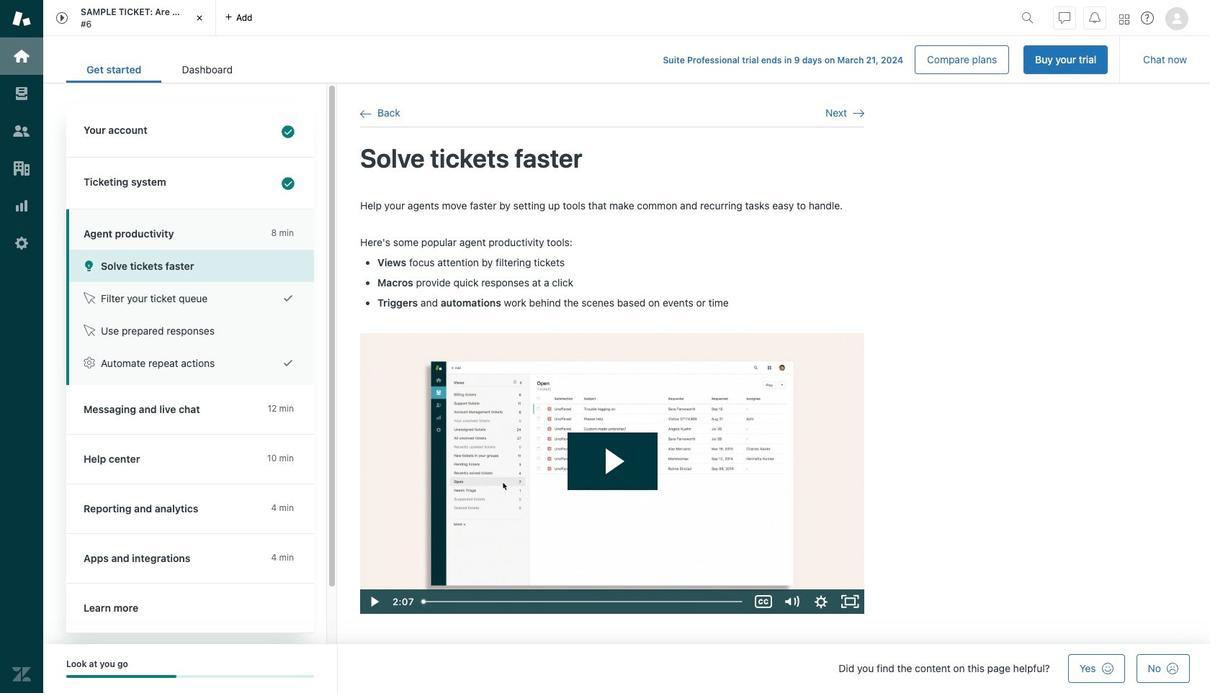 Task type: describe. For each thing, give the bounding box(es) containing it.
1 vertical spatial tab
[[162, 56, 253, 83]]

video element
[[360, 333, 865, 614]]

customers image
[[12, 122, 31, 141]]

tabs tab list
[[43, 0, 1016, 36]]

button displays agent's chat status as invisible. image
[[1059, 12, 1071, 23]]

zendesk products image
[[1120, 14, 1130, 24]]

organizations image
[[12, 159, 31, 178]]

zendesk image
[[12, 666, 31, 684]]

content-title region
[[360, 142, 865, 175]]

admin image
[[12, 234, 31, 253]]

March 21, 2024 text field
[[838, 55, 904, 66]]

notifications image
[[1089, 12, 1101, 23]]

get help image
[[1141, 12, 1154, 24]]

0 vertical spatial tab
[[43, 0, 216, 36]]

main element
[[0, 0, 43, 694]]



Task type: vqa. For each thing, say whether or not it's contained in the screenshot.
Zendesk Support image
yes



Task type: locate. For each thing, give the bounding box(es) containing it.
tab list
[[66, 56, 253, 83]]

zendesk support image
[[12, 9, 31, 28]]

region
[[360, 199, 865, 614]]

heading
[[66, 106, 314, 158]]

close image
[[192, 11, 207, 25]]

reporting image
[[12, 197, 31, 215]]

progress bar image
[[66, 676, 176, 679]]

footer
[[43, 645, 1210, 694]]

tab
[[43, 0, 216, 36], [162, 56, 253, 83]]

views image
[[12, 84, 31, 103]]

progress-bar progress bar
[[66, 676, 314, 679]]

get started image
[[12, 47, 31, 66]]

video thumbnail image
[[360, 333, 865, 614], [360, 333, 865, 614]]



